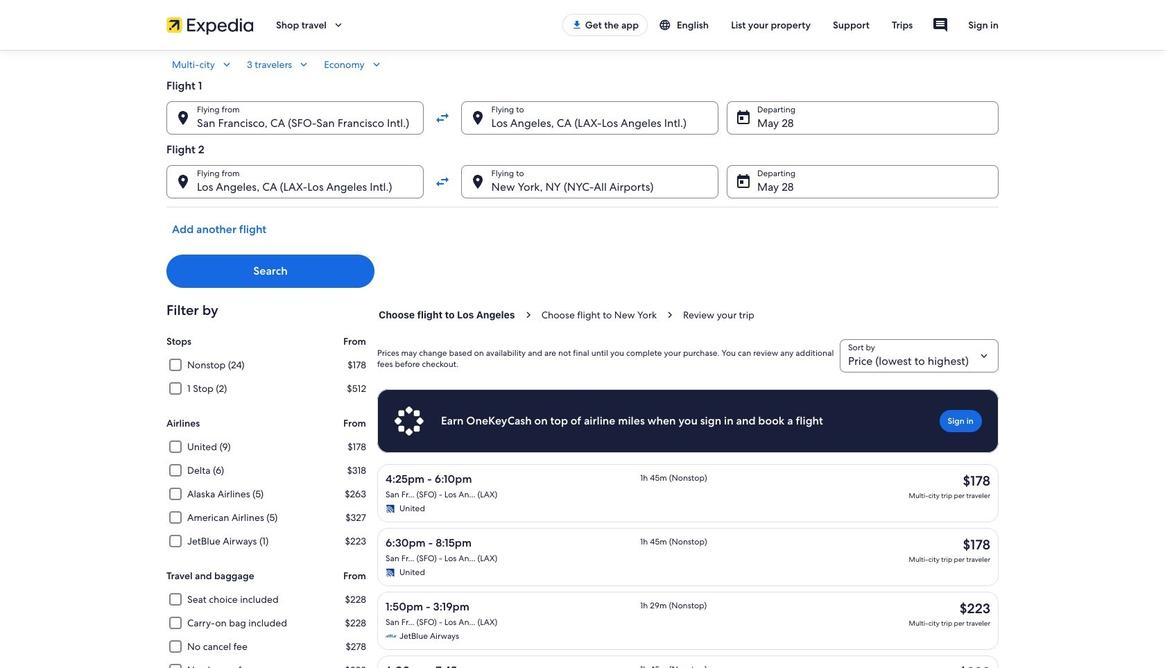 Task type: vqa. For each thing, say whether or not it's contained in the screenshot.
application
no



Task type: locate. For each thing, give the bounding box(es) containing it.
trailing image
[[332, 19, 345, 31]]

download the app button image
[[571, 19, 583, 31]]

None search field
[[167, 58, 999, 288]]

step 1 of 3. choose flight to los angeles. current page, choose flight to los angeles element
[[377, 309, 540, 323]]

small image
[[659, 19, 677, 31], [221, 58, 233, 71], [298, 58, 310, 71], [370, 58, 383, 71]]

swap flight 1 origin and destination image
[[434, 110, 451, 126]]

step 2 of 3. choose flight to new york, choose flight to new york element
[[540, 309, 682, 323]]

list
[[377, 464, 999, 668]]



Task type: describe. For each thing, give the bounding box(es) containing it.
communication center icon image
[[933, 17, 949, 33]]

swap flight 2 origin and destination image
[[434, 173, 451, 190]]

expedia logo image
[[167, 15, 254, 35]]



